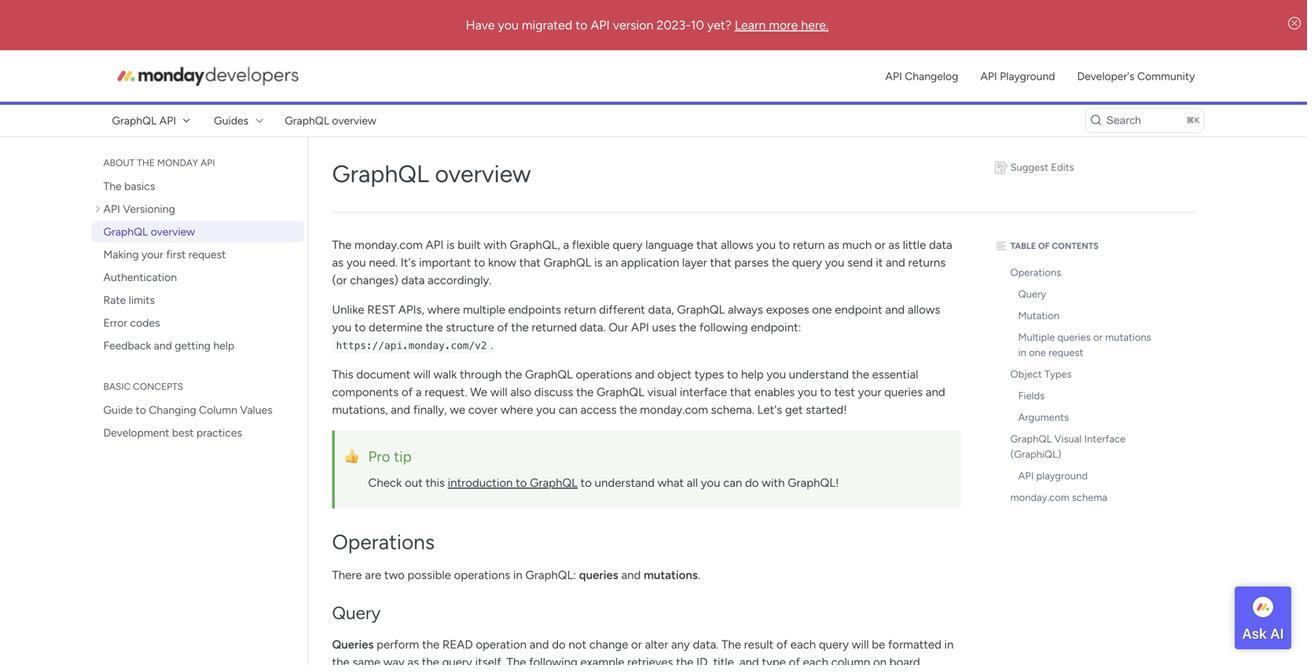 Task type: describe. For each thing, give the bounding box(es) containing it.
getting
[[175, 339, 211, 353]]

the inside the monday.com api is built with graphql, a flexible query language that allows you to return as much or as little data as you need. it's important to know that graphql is an application layer that parses the query you send it and returns (or changes) data accordingly.
[[332, 238, 352, 252]]

way
[[383, 656, 405, 666]]

0 vertical spatial do
[[745, 476, 759, 490]]

the up the test
[[852, 368, 869, 382]]

that up layer
[[697, 238, 718, 252]]

understand inside this document will walk through the graphql operations and object types to help you understand the essential components of a request. we will also discuss the graphql visual interface that enables you to test your queries and mutations, and finally, we cover where you can access the monday.com schema. let's get started!
[[789, 368, 849, 382]]

we
[[450, 403, 465, 417]]

where inside this document will walk through the graphql operations and object types to help you understand the essential components of a request. we will also discuss the graphql visual interface that enables you to test your queries and mutations, and finally, we cover where you can access the monday.com schema. let's get started!
[[501, 403, 533, 417]]

queries inside multiple queries or mutations in one request
[[1058, 331, 1091, 344]]

api inside the monday.com api is built with graphql, a flexible query language that allows you to return as much or as little data as you need. it's important to know that graphql is an application layer that parses the query you send it and returns (or changes) data accordingly.
[[426, 238, 444, 252]]

chevron down image for guides
[[253, 114, 266, 127]]

suggest edits link
[[993, 160, 1166, 175]]

pro
[[368, 448, 390, 466]]

api inside api versioning link
[[103, 202, 120, 216]]

suggest edits
[[1011, 161, 1074, 174]]

id,
[[697, 656, 711, 666]]

0 horizontal spatial mutations
[[644, 569, 698, 583]]

you right all
[[701, 476, 721, 490]]

that right layer
[[710, 256, 732, 270]]

development best practices
[[103, 427, 242, 440]]

access
[[581, 403, 617, 417]]

feedback and getting help link
[[92, 335, 304, 357]]

search1 image
[[1090, 114, 1103, 126]]

data,
[[648, 303, 674, 317]]

playground
[[1037, 470, 1088, 483]]

flexible
[[572, 238, 610, 252]]

on
[[873, 656, 887, 666]]

queries inside this document will walk through the graphql operations and object types to help you understand the essential components of a request. we will also discuss the graphql visual interface that enables you to test your queries and mutations, and finally, we cover where you can access the monday.com schema. let's get started!
[[885, 386, 923, 400]]

rate
[[103, 294, 126, 307]]

guides
[[214, 114, 249, 127]]

you down discuss
[[536, 403, 556, 417]]

and inside the monday.com api is built with graphql, a flexible query language that allows you to return as much or as little data as you need. it's important to know that graphql is an application layer that parses the query you send it and returns (or changes) data accordingly.
[[886, 256, 906, 270]]

1 vertical spatial operations
[[454, 569, 510, 583]]

one inside multiple queries or mutations in one request
[[1029, 347, 1046, 359]]

rate limits
[[103, 294, 155, 307]]

of inside this document will walk through the graphql operations and object types to help you understand the essential components of a request. we will also discuss the graphql visual interface that enables you to test your queries and mutations, and finally, we cover where you can access the monday.com schema. let's get started!
[[402, 386, 413, 400]]

unlike rest apis, where multiple endpoints return different data, graphql always exposes one endpoint and allows you to determine the structure of the returned data. our api uses the following endpoint: https://api.monday.com/v2 .
[[332, 303, 941, 353]]

the left read
[[422, 638, 440, 652]]

multiple queries or mutations in one request
[[1019, 331, 1152, 359]]

or inside the perform the read operation and do not change or alter any data. the result of each query will be formatted in the same way as the query itself. the following example retrieves the id, title, and type of each column on boar
[[631, 638, 642, 652]]

you up get
[[798, 386, 817, 400]]

the up "https://api.monday.com/v2"
[[426, 321, 443, 335]]

the up also
[[505, 368, 522, 382]]

graphql inside the monday.com api is built with graphql, a flexible query language that allows you to return as much or as little data as you need. it's important to know that graphql is an application layer that parses the query you send it and returns (or changes) data accordingly.
[[544, 256, 592, 270]]

as left the much
[[828, 238, 840, 252]]

operations link
[[993, 262, 1166, 284]]

ask ai button
[[1235, 587, 1292, 650]]

1 vertical spatial will
[[490, 386, 508, 400]]

feedback
[[103, 339, 151, 353]]

chevron down image for graphql api
[[181, 115, 192, 126]]

playground
[[1000, 69, 1055, 83]]

interface
[[680, 386, 727, 400]]

2 vertical spatial monday.com
[[1011, 492, 1070, 504]]

codes
[[130, 316, 160, 330]]

alter
[[645, 638, 669, 652]]

important
[[419, 256, 471, 270]]

let's
[[758, 403, 782, 417]]

monday.com schema
[[1011, 492, 1108, 504]]

will inside the perform the read operation and do not change or alter any data. the result of each query will be formatted in the same way as the query itself. the following example retrieves the id, title, and type of each column on boar
[[852, 638, 869, 652]]

change
[[590, 638, 628, 652]]

authentication
[[103, 271, 177, 284]]

api inside api playground link
[[1019, 470, 1034, 483]]

graphql api
[[112, 114, 176, 127]]

0 horizontal spatial query
[[332, 603, 381, 624]]

not
[[569, 638, 587, 652]]

it's
[[401, 256, 416, 270]]

allows inside unlike rest apis, where multiple endpoints return different data, graphql always exposes one endpoint and allows you to determine the structure of the returned data. our api uses the following endpoint: https://api.monday.com/v2 .
[[908, 303, 941, 317]]

you up "(or"
[[347, 256, 366, 270]]

development best practices link
[[92, 423, 304, 444]]

retrieves
[[627, 656, 673, 666]]

2 vertical spatial graphql overview
[[103, 225, 195, 239]]

data. inside the perform the read operation and do not change or alter any data. the result of each query will be formatted in the same way as the query itself. the following example retrieves the id, title, and type of each column on boar
[[693, 638, 719, 652]]

the up 'title,'
[[722, 638, 741, 652]]

get
[[785, 403, 803, 417]]

edits
[[1051, 161, 1074, 174]]

as up "(or"
[[332, 256, 344, 270]]

2 vertical spatial queries
[[579, 569, 619, 583]]

1 vertical spatial graphql overview
[[332, 160, 531, 188]]

this
[[426, 476, 445, 490]]

to right introduction
[[516, 476, 527, 490]]

0 horizontal spatial will
[[414, 368, 431, 382]]

that down graphql,
[[519, 256, 541, 270]]

to right types
[[727, 368, 738, 382]]

api up the basics link
[[201, 157, 215, 169]]

learn more here. link
[[735, 18, 829, 33]]

developer's community
[[1077, 69, 1195, 83]]

do inside the perform the read operation and do not change or alter any data. the result of each query will be formatted in the same way as the query itself. the following example retrieves the id, title, and type of each column on boar
[[552, 638, 566, 652]]

0 horizontal spatial in
[[513, 569, 523, 583]]

api changelog link
[[877, 64, 967, 88]]

following for the
[[529, 656, 578, 666]]

graphql inside popup button
[[112, 114, 157, 127]]

a inside the monday.com api is built with graphql, a flexible query language that allows you to return as much or as little data as you need. it's important to know that graphql is an application layer that parses the query you send it and returns (or changes) data accordingly.
[[563, 238, 569, 252]]

the inside the monday.com api is built with graphql, a flexible query language that allows you to return as much or as little data as you need. it's important to know that graphql is an application layer that parses the query you send it and returns (or changes) data accordingly.
[[772, 256, 789, 270]]

enables
[[755, 386, 795, 400]]

development
[[103, 427, 169, 440]]

introduction
[[448, 476, 513, 490]]

schema.
[[711, 403, 755, 417]]

to right guide
[[136, 404, 146, 417]]

ask
[[1243, 626, 1267, 643]]

rest
[[367, 303, 395, 317]]

1 vertical spatial understand
[[595, 476, 655, 490]]

1 horizontal spatial overview
[[332, 114, 376, 127]]

0 horizontal spatial your
[[142, 248, 163, 261]]

monday.com schema link
[[993, 487, 1166, 509]]

mutation link
[[1000, 305, 1166, 327]]

column
[[199, 404, 237, 417]]

same
[[353, 656, 381, 666]]

in inside multiple queries or mutations in one request
[[1019, 347, 1027, 359]]

the down the about
[[103, 180, 122, 193]]

guide
[[103, 404, 133, 417]]

to inside unlike rest apis, where multiple endpoints return different data, graphql always exposes one endpoint and allows you to determine the structure of the returned data. our api uses the following endpoint: https://api.monday.com/v2 .
[[355, 321, 366, 335]]

1 vertical spatial is
[[594, 256, 603, 270]]

learn
[[735, 18, 766, 33]]

you left send at the right top
[[825, 256, 845, 270]]

have
[[466, 18, 495, 33]]

types
[[695, 368, 724, 382]]

multiple queries or mutations in one request link
[[1000, 327, 1166, 364]]

document
[[356, 368, 411, 382]]

error
[[103, 316, 127, 330]]

you inside unlike rest apis, where multiple endpoints return different data, graphql always exposes one endpoint and allows you to determine the structure of the returned data. our api uses the following endpoint: https://api.monday.com/v2 .
[[332, 321, 352, 335]]

application
[[621, 256, 679, 270]]

the right 'access'
[[620, 403, 637, 417]]

making
[[103, 248, 139, 261]]

you right have
[[498, 18, 519, 33]]

api inside unlike rest apis, where multiple endpoints return different data, graphql always exposes one endpoint and allows you to determine the structure of the returned data. our api uses the following endpoint: https://api.monday.com/v2 .
[[631, 321, 649, 335]]

. inside unlike rest apis, where multiple endpoints return different data, graphql always exposes one endpoint and allows you to determine the structure of the returned data. our api uses the following endpoint: https://api.monday.com/v2 .
[[491, 338, 494, 353]]

are
[[365, 569, 381, 583]]

1 horizontal spatial with
[[762, 476, 785, 490]]

where inside unlike rest apis, where multiple endpoints return different data, graphql always exposes one endpoint and allows you to determine the structure of the returned data. our api uses the following endpoint: https://api.monday.com/v2 .
[[427, 303, 460, 317]]

you up enables
[[767, 368, 786, 382]]

result
[[744, 638, 774, 652]]

to right migrated
[[576, 18, 588, 33]]

column
[[832, 656, 871, 666]]

the basics link
[[92, 176, 304, 197]]

1 vertical spatial operations
[[332, 530, 435, 555]]

1 horizontal spatial .
[[698, 569, 700, 583]]

the down endpoints at left top
[[511, 321, 529, 335]]

in inside the perform the read operation and do not change or alter any data. the result of each query will be formatted in the same way as the query itself. the following example retrieves the id, title, and type of each column on boar
[[945, 638, 954, 652]]

community
[[1138, 69, 1195, 83]]

developer's community link
[[1069, 64, 1204, 88]]

object
[[658, 368, 692, 382]]

making your first request link
[[92, 244, 304, 265]]

can inside this document will walk through the graphql operations and object types to help you understand the essential components of a request. we will also discuss the graphql visual interface that enables you to test your queries and mutations, and finally, we cover where you can access the monday.com schema. let's get started!
[[559, 403, 578, 417]]

interface
[[1085, 433, 1126, 446]]

example
[[581, 656, 625, 666]]

changing
[[149, 404, 196, 417]]

feedback and getting help
[[103, 339, 234, 353]]

parses
[[735, 256, 769, 270]]

the down operation
[[507, 656, 526, 666]]

1 horizontal spatial query
[[1019, 288, 1047, 301]]

query up column
[[819, 638, 849, 652]]

as inside the perform the read operation and do not change or alter any data. the result of each query will be formatted in the same way as the query itself. the following example retrieves the id, title, and type of each column on boar
[[408, 656, 419, 666]]



Task type: locate. For each thing, give the bounding box(es) containing it.
0 vertical spatial will
[[414, 368, 431, 382]]

visual
[[647, 386, 677, 400]]

graphql api image
[[108, 59, 305, 90]]

walk
[[434, 368, 457, 382]]

api left changelog
[[886, 69, 902, 83]]

first
[[166, 248, 186, 261]]

0 vertical spatial operations
[[576, 368, 632, 382]]

components
[[332, 386, 399, 400]]

1 vertical spatial or
[[1094, 331, 1103, 344]]

project logo image
[[1251, 595, 1276, 620]]

0 horizontal spatial can
[[559, 403, 578, 417]]

accordingly.
[[428, 274, 492, 288]]

possible
[[408, 569, 451, 583]]

operation
[[476, 638, 527, 652]]

where down also
[[501, 403, 533, 417]]

itself.
[[475, 656, 504, 666]]

0 vertical spatial is
[[447, 238, 455, 252]]

api inside api changelog link
[[886, 69, 902, 83]]

0 vertical spatial graphql overview
[[285, 114, 376, 127]]

or up it
[[875, 238, 886, 252]]

search
[[1107, 114, 1141, 127]]

0 horizontal spatial monday.com
[[355, 238, 423, 252]]

1 vertical spatial in
[[513, 569, 523, 583]]

will left the be
[[852, 638, 869, 652]]

your left the first
[[142, 248, 163, 261]]

to up started!
[[820, 386, 832, 400]]

1 horizontal spatial chevron down image
[[253, 114, 266, 127]]

1 horizontal spatial operations
[[1011, 267, 1062, 279]]

guides button
[[205, 109, 271, 132]]

the right uses
[[679, 321, 697, 335]]

limits
[[129, 294, 155, 307]]

1 vertical spatial data.
[[693, 638, 719, 652]]

1 horizontal spatial will
[[490, 386, 508, 400]]

you up parses
[[757, 238, 776, 252]]

mutation
[[1019, 310, 1060, 322]]

of right the type
[[789, 656, 800, 666]]

2 horizontal spatial monday.com
[[1011, 492, 1070, 504]]

data. left "our"
[[580, 321, 606, 335]]

your right the test
[[858, 386, 882, 400]]

api left playground
[[981, 69, 997, 83]]

essential
[[872, 368, 919, 382]]

fields
[[1019, 390, 1045, 403]]

of
[[497, 321, 508, 335], [402, 386, 413, 400], [777, 638, 788, 652], [789, 656, 800, 666]]

error codes
[[103, 316, 160, 330]]

api versioning
[[103, 202, 175, 216]]

data up returns
[[929, 238, 953, 252]]

api
[[591, 18, 610, 33], [886, 69, 902, 83], [981, 69, 997, 83], [159, 114, 176, 127], [201, 157, 215, 169], [103, 202, 120, 216], [426, 238, 444, 252], [631, 321, 649, 335], [1019, 470, 1034, 483]]

0 horizontal spatial data
[[401, 274, 425, 288]]

finally,
[[413, 403, 447, 417]]

1 vertical spatial your
[[858, 386, 882, 400]]

api playground link
[[1000, 466, 1166, 487]]

where up the structure
[[427, 303, 460, 317]]

that inside this document will walk through the graphql operations and object types to help you understand the essential components of a request. we will also discuss the graphql visual interface that enables you to test your queries and mutations, and finally, we cover where you can access the monday.com schema. let's get started!
[[730, 386, 752, 400]]

understand left what
[[595, 476, 655, 490]]

chevron down image
[[253, 114, 266, 127], [181, 115, 192, 126]]

monday.com inside the monday.com api is built with graphql, a flexible query language that allows you to return as much or as little data as you need. it's important to know that graphql is an application layer that parses the query you send it and returns (or changes) data accordingly.
[[355, 238, 423, 252]]

1 vertical spatial return
[[564, 303, 596, 317]]

help right getting
[[213, 339, 234, 353]]

0 vertical spatial following
[[700, 321, 748, 335]]

to down built
[[474, 256, 485, 270]]

monday.com inside this document will walk through the graphql operations and object types to help you understand the essential components of a request. we will also discuss the graphql visual interface that enables you to test your queries and mutations, and finally, we cover where you can access the monday.com schema. let's get started!
[[640, 403, 708, 417]]

the up "(or"
[[332, 238, 352, 252]]

0 horizontal spatial return
[[564, 303, 596, 317]]

2 horizontal spatial overview
[[435, 160, 531, 188]]

endpoint:
[[751, 321, 801, 335]]

our
[[609, 321, 628, 335]]

this
[[332, 368, 354, 382]]

a inside this document will walk through the graphql operations and object types to help you understand the essential components of a request. we will also discuss the graphql visual interface that enables you to test your queries and mutations, and finally, we cover where you can access the monday.com schema. let's get started!
[[416, 386, 422, 400]]

query up mutation
[[1019, 288, 1047, 301]]

the down queries
[[332, 656, 350, 666]]

can right all
[[723, 476, 742, 490]]

or down the "mutation" link
[[1094, 331, 1103, 344]]

the right parses
[[772, 256, 789, 270]]

monday.com up the need.
[[355, 238, 423, 252]]

0 horizontal spatial where
[[427, 303, 460, 317]]

returned
[[532, 321, 577, 335]]

chevron down image right graphql api at the left top of page
[[181, 115, 192, 126]]

each right result
[[791, 638, 816, 652]]

0 horizontal spatial chevron down image
[[181, 115, 192, 126]]

is
[[447, 238, 455, 252], [594, 256, 603, 270]]

1 vertical spatial request
[[1049, 347, 1084, 359]]

read
[[443, 638, 473, 652]]

0 horizontal spatial is
[[447, 238, 455, 252]]

two
[[384, 569, 405, 583]]

1 vertical spatial queries
[[885, 386, 923, 400]]

api playground
[[981, 69, 1055, 83]]

the right the way
[[422, 656, 439, 666]]

1 vertical spatial where
[[501, 403, 533, 417]]

0 vertical spatial operations
[[1011, 267, 1062, 279]]

api down (graphiql)
[[1019, 470, 1034, 483]]

help up enables
[[741, 368, 764, 382]]

with inside the monday.com api is built with graphql, a flexible query language that allows you to return as much or as little data as you need. it's important to know that graphql is an application layer that parses the query you send it and returns (or changes) data accordingly.
[[484, 238, 507, 252]]

arguments
[[1019, 412, 1069, 424]]

do left not
[[552, 638, 566, 652]]

help inside this document will walk through the graphql operations and object types to help you understand the essential components of a request. we will also discuss the graphql visual interface that enables you to test your queries and mutations, and finally, we cover where you can access the monday.com schema. let's get started!
[[741, 368, 764, 382]]

1 horizontal spatial where
[[501, 403, 533, 417]]

will left walk
[[414, 368, 431, 382]]

graphql overview
[[285, 114, 376, 127], [332, 160, 531, 188], [103, 225, 195, 239]]

graphql,
[[510, 238, 560, 252]]

a up finally, at the left of page
[[416, 386, 422, 400]]

practices
[[197, 427, 242, 440]]

queries
[[332, 638, 374, 652]]

graphql inside graphql visual interface (graphiql)
[[1011, 433, 1052, 446]]

0 horizontal spatial following
[[529, 656, 578, 666]]

1 horizontal spatial or
[[875, 238, 886, 252]]

to right introduction to graphql link
[[581, 476, 592, 490]]

1 vertical spatial overview
[[435, 160, 531, 188]]

0 vertical spatial return
[[793, 238, 825, 252]]

0 vertical spatial query
[[1019, 288, 1047, 301]]

migrated
[[522, 18, 573, 33]]

👍
[[344, 448, 359, 466]]

1 vertical spatial query
[[332, 603, 381, 624]]

1 vertical spatial with
[[762, 476, 785, 490]]

a left flexible
[[563, 238, 569, 252]]

started!
[[806, 403, 847, 417]]

mutations inside multiple queries or mutations in one request
[[1105, 331, 1152, 344]]

api playground
[[1019, 470, 1088, 483]]

or inside multiple queries or mutations in one request
[[1094, 331, 1103, 344]]

object types link
[[993, 364, 1166, 386]]

with
[[484, 238, 507, 252], [762, 476, 785, 490]]

operations right possible
[[454, 569, 510, 583]]

0 vertical spatial where
[[427, 303, 460, 317]]

in left graphql:
[[513, 569, 523, 583]]

the monday.com api is built with graphql, a flexible query language that allows you to return as much or as little data as you need. it's important to know that graphql is an application layer that parses the query you send it and returns (or changes) data accordingly.
[[332, 238, 953, 288]]

1 vertical spatial mutations
[[644, 569, 698, 583]]

about
[[103, 157, 135, 169]]

2 horizontal spatial in
[[1019, 347, 1027, 359]]

0 vertical spatial monday.com
[[355, 238, 423, 252]]

queries down the "mutation" link
[[1058, 331, 1091, 344]]

data. inside unlike rest apis, where multiple endpoints return different data, graphql always exposes one endpoint and allows you to determine the structure of the returned data. our api uses the following endpoint: https://api.monday.com/v2 .
[[580, 321, 606, 335]]

perform the read operation and do not change or alter any data. the result of each query will be formatted in the same way as the query itself. the following example retrieves the id, title, and type of each column on boar
[[332, 638, 954, 666]]

rate limits link
[[92, 290, 304, 311]]

show subpages for api versioning image
[[96, 204, 103, 215]]

with up know
[[484, 238, 507, 252]]

authentication link
[[92, 267, 304, 288]]

or inside the monday.com api is built with graphql, a flexible query language that allows you to return as much or as little data as you need. it's important to know that graphql is an application layer that parses the query you send it and returns (or changes) data accordingly.
[[875, 238, 886, 252]]

what
[[658, 476, 684, 490]]

query up queries
[[332, 603, 381, 624]]

types
[[1045, 368, 1072, 381]]

1 horizontal spatial return
[[793, 238, 825, 252]]

1 horizontal spatial your
[[858, 386, 882, 400]]

1 vertical spatial one
[[1029, 347, 1046, 359]]

monday
[[157, 157, 198, 169]]

the up 'access'
[[576, 386, 594, 400]]

return inside the monday.com api is built with graphql, a flexible query language that allows you to return as much or as little data as you need. it's important to know that graphql is an application layer that parses the query you send it and returns (or changes) data accordingly.
[[793, 238, 825, 252]]

layer
[[682, 256, 707, 270]]

0 vertical spatial queries
[[1058, 331, 1091, 344]]

data. up id,
[[693, 638, 719, 652]]

of down multiple
[[497, 321, 508, 335]]

1 horizontal spatial one
[[1029, 347, 1046, 359]]

1 horizontal spatial help
[[741, 368, 764, 382]]

1 vertical spatial .
[[698, 569, 700, 583]]

0 vertical spatial can
[[559, 403, 578, 417]]

api left the version
[[591, 18, 610, 33]]

as left little
[[889, 238, 900, 252]]

0 vertical spatial data
[[929, 238, 953, 252]]

of up the type
[[777, 638, 788, 652]]

10
[[691, 18, 704, 33]]

0 horizontal spatial overview
[[151, 225, 195, 239]]

the down any
[[676, 656, 694, 666]]

one inside unlike rest apis, where multiple endpoints return different data, graphql always exposes one endpoint and allows you to determine the structure of the returned data. our api uses the following endpoint: https://api.monday.com/v2 .
[[812, 303, 832, 317]]

1 horizontal spatial allows
[[908, 303, 941, 317]]

0 horizontal spatial data.
[[580, 321, 606, 335]]

graphql api button
[[103, 109, 201, 132]]

0 horizontal spatial help
[[213, 339, 234, 353]]

0 vertical spatial understand
[[789, 368, 849, 382]]

of inside unlike rest apis, where multiple endpoints return different data, graphql always exposes one endpoint and allows you to determine the structure of the returned data. our api uses the following endpoint: https://api.monday.com/v2 .
[[497, 321, 508, 335]]

allows up parses
[[721, 238, 754, 252]]

0 horizontal spatial one
[[812, 303, 832, 317]]

2 vertical spatial in
[[945, 638, 954, 652]]

0 horizontal spatial do
[[552, 638, 566, 652]]

operations inside this document will walk through the graphql operations and object types to help you understand the essential components of a request. we will also discuss the graphql visual interface that enables you to test your queries and mutations, and finally, we cover where you can access the monday.com schema. let's get started!
[[576, 368, 632, 382]]

allows inside the monday.com api is built with graphql, a flexible query language that allows you to return as much or as little data as you need. it's important to know that graphql is an application layer that parses the query you send it and returns (or changes) data accordingly.
[[721, 238, 754, 252]]

following for the
[[700, 321, 748, 335]]

as right the way
[[408, 656, 419, 666]]

be
[[872, 638, 885, 652]]

each left column
[[803, 656, 829, 666]]

pro tip
[[368, 448, 412, 466]]

2 vertical spatial or
[[631, 638, 642, 652]]

0 horizontal spatial or
[[631, 638, 642, 652]]

query link
[[1000, 284, 1166, 305]]

request inside multiple queries or mutations in one request
[[1049, 347, 1084, 359]]

following down the always
[[700, 321, 748, 335]]

chevron down image inside graphql api popup button
[[181, 115, 192, 126]]

more
[[769, 18, 798, 33]]

register image
[[993, 161, 1011, 174]]

here.
[[801, 18, 829, 33]]

0 horizontal spatial allows
[[721, 238, 754, 252]]

this document will walk through the graphql operations and object types to help you understand the essential components of a request. we will also discuss the graphql visual interface that enables you to test your queries and mutations, and finally, we cover where you can access the monday.com schema. let's get started!
[[332, 368, 945, 417]]

1 horizontal spatial monday.com
[[640, 403, 708, 417]]

0 vertical spatial overview
[[332, 114, 376, 127]]

or left alter
[[631, 638, 642, 652]]

0 horizontal spatial queries
[[579, 569, 619, 583]]

mutations
[[1105, 331, 1152, 344], [644, 569, 698, 583]]

1 horizontal spatial queries
[[885, 386, 923, 400]]

query up an on the top of the page
[[613, 238, 643, 252]]

chevron down image inside guides button
[[253, 114, 266, 127]]

your inside this document will walk through the graphql operations and object types to help you understand the essential components of a request. we will also discuss the graphql visual interface that enables you to test your queries and mutations, and finally, we cover where you can access the monday.com schema. let's get started!
[[858, 386, 882, 400]]

graphql visual interface (graphiql) link
[[993, 429, 1166, 466]]

monday.com down api playground at the right bottom of page
[[1011, 492, 1070, 504]]

returns
[[908, 256, 946, 270]]

data
[[929, 238, 953, 252], [401, 274, 425, 288]]

understand up the test
[[789, 368, 849, 382]]

1 vertical spatial each
[[803, 656, 829, 666]]

operations
[[1011, 267, 1062, 279], [332, 530, 435, 555]]

0 vertical spatial allows
[[721, 238, 754, 252]]

query up exposes
[[792, 256, 822, 270]]

the up basics on the left of the page
[[137, 157, 155, 169]]

and inside unlike rest apis, where multiple endpoints return different data, graphql always exposes one endpoint and allows you to determine the structure of the returned data. our api uses the following endpoint: https://api.monday.com/v2 .
[[886, 303, 905, 317]]

one down multiple
[[1029, 347, 1046, 359]]

1 horizontal spatial request
[[1049, 347, 1084, 359]]

1 horizontal spatial operations
[[576, 368, 632, 382]]

it
[[876, 256, 883, 270]]

following inside unlike rest apis, where multiple endpoints return different data, graphql always exposes one endpoint and allows you to determine the structure of the returned data. our api uses the following endpoint: https://api.monday.com/v2 .
[[700, 321, 748, 335]]

in right formatted
[[945, 638, 954, 652]]

mutations up any
[[644, 569, 698, 583]]

request up types
[[1049, 347, 1084, 359]]

0 vertical spatial with
[[484, 238, 507, 252]]

1 vertical spatial can
[[723, 476, 742, 490]]

api up important
[[426, 238, 444, 252]]

0 vertical spatial each
[[791, 638, 816, 652]]

basic
[[103, 381, 131, 393]]

api right "our"
[[631, 321, 649, 335]]

return left the much
[[793, 238, 825, 252]]

0 vertical spatial your
[[142, 248, 163, 261]]

data down it's
[[401, 274, 425, 288]]

1 horizontal spatial following
[[700, 321, 748, 335]]

ask ai
[[1243, 626, 1284, 643]]

1 vertical spatial following
[[529, 656, 578, 666]]

1 horizontal spatial mutations
[[1105, 331, 1152, 344]]

one right exposes
[[812, 303, 832, 317]]

graphql:
[[526, 569, 576, 583]]

with left graphql!
[[762, 476, 785, 490]]

following inside the perform the read operation and do not change or alter any data. the result of each query will be formatted in the same way as the query itself. the following example retrieves the id, title, and type of each column on boar
[[529, 656, 578, 666]]

0 horizontal spatial operations
[[332, 530, 435, 555]]

is up important
[[447, 238, 455, 252]]

in down multiple
[[1019, 347, 1027, 359]]

api changelog
[[886, 69, 959, 83]]

query
[[613, 238, 643, 252], [792, 256, 822, 270], [819, 638, 849, 652], [442, 656, 472, 666]]

help
[[213, 339, 234, 353], [741, 368, 764, 382]]

to down unlike
[[355, 321, 366, 335]]

overview inside graphql overview link
[[151, 225, 195, 239]]

apis,
[[398, 303, 425, 317]]

1 horizontal spatial data
[[929, 238, 953, 252]]

api inside graphql api popup button
[[159, 114, 176, 127]]

do right all
[[745, 476, 759, 490]]

any
[[671, 638, 690, 652]]

queries down essential
[[885, 386, 923, 400]]

graphql inside unlike rest apis, where multiple endpoints return different data, graphql always exposes one endpoint and allows you to determine the structure of the returned data. our api uses the following endpoint: https://api.monday.com/v2 .
[[677, 303, 725, 317]]

return inside unlike rest apis, where multiple endpoints return different data, graphql always exposes one endpoint and allows you to determine the structure of the returned data. our api uses the following endpoint: https://api.monday.com/v2 .
[[564, 303, 596, 317]]

request down graphql overview link at the top
[[188, 248, 226, 261]]

in
[[1019, 347, 1027, 359], [513, 569, 523, 583], [945, 638, 954, 652]]

0 horizontal spatial with
[[484, 238, 507, 252]]

1 vertical spatial help
[[741, 368, 764, 382]]

as
[[828, 238, 840, 252], [889, 238, 900, 252], [332, 256, 344, 270], [408, 656, 419, 666]]

queries right graphql:
[[579, 569, 619, 583]]

basics
[[124, 180, 155, 193]]

0 vertical spatial a
[[563, 238, 569, 252]]

.
[[491, 338, 494, 353], [698, 569, 700, 583]]

request
[[188, 248, 226, 261], [1049, 347, 1084, 359]]

api down the basics
[[103, 202, 120, 216]]

api inside api playground link
[[981, 69, 997, 83]]

also
[[511, 386, 531, 400]]

one
[[812, 303, 832, 317], [1029, 347, 1046, 359]]

0 horizontal spatial .
[[491, 338, 494, 353]]

2 vertical spatial overview
[[151, 225, 195, 239]]

you down unlike
[[332, 321, 352, 335]]

graphql
[[112, 114, 157, 127], [285, 114, 329, 127], [332, 160, 429, 188], [103, 225, 148, 239], [544, 256, 592, 270], [677, 303, 725, 317], [525, 368, 573, 382], [597, 386, 645, 400], [1011, 433, 1052, 446], [530, 476, 578, 490]]

operations up are on the left of the page
[[332, 530, 435, 555]]

1 horizontal spatial data.
[[693, 638, 719, 652]]

monday.com down visual at bottom
[[640, 403, 708, 417]]

multiple
[[1019, 331, 1055, 344]]

query down read
[[442, 656, 472, 666]]

to up exposes
[[779, 238, 790, 252]]

(graphiql)
[[1011, 449, 1062, 461]]

operations up 'access'
[[576, 368, 632, 382]]

discuss
[[534, 386, 573, 400]]

0 vertical spatial request
[[188, 248, 226, 261]]

1 vertical spatial allows
[[908, 303, 941, 317]]

little
[[903, 238, 926, 252]]

developer's
[[1077, 69, 1135, 83]]

to
[[576, 18, 588, 33], [779, 238, 790, 252], [474, 256, 485, 270], [355, 321, 366, 335], [727, 368, 738, 382], [820, 386, 832, 400], [136, 404, 146, 417], [516, 476, 527, 490], [581, 476, 592, 490]]

always
[[728, 303, 763, 317]]

following down not
[[529, 656, 578, 666]]

can down discuss
[[559, 403, 578, 417]]



Task type: vqa. For each thing, say whether or not it's contained in the screenshot.
THE BASICS
yes



